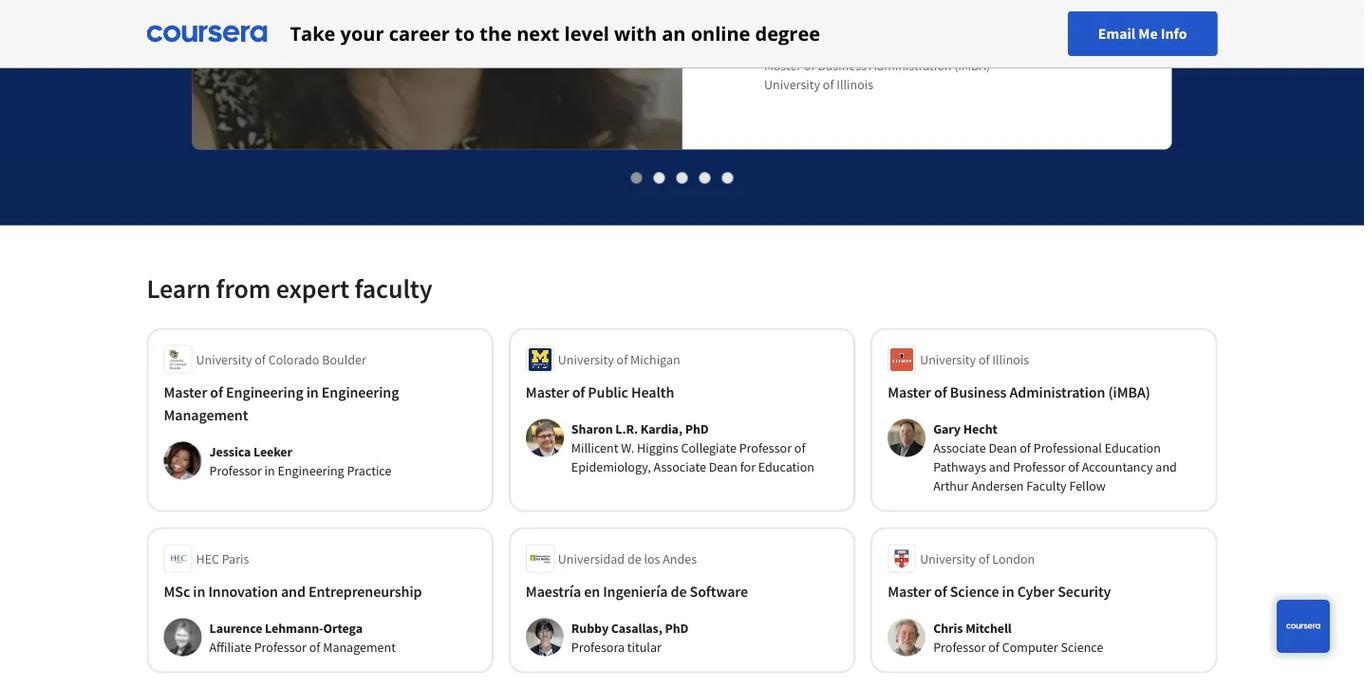 Task type: locate. For each thing, give the bounding box(es) containing it.
0 horizontal spatial dean
[[709, 458, 738, 475]]

and up lehmann-
[[281, 583, 306, 602]]

titular
[[628, 639, 662, 656]]

andes
[[663, 550, 697, 568]]

patricia
[[765, 35, 814, 54]]

1 horizontal spatial de
[[671, 583, 687, 602]]

administration up professional
[[1010, 383, 1106, 402]]

university up gary
[[921, 351, 977, 368]]

university of michigan
[[558, 351, 681, 368]]

of up jessica at the left of page
[[210, 383, 223, 402]]

paris
[[222, 550, 249, 568]]

mitchell
[[966, 620, 1012, 637]]

of inside master of engineering in engineering management
[[210, 383, 223, 402]]

0 horizontal spatial management
[[164, 406, 248, 425]]

0 vertical spatial education
[[1105, 439, 1162, 456]]

hec
[[196, 550, 219, 568]]

master inside master of engineering in engineering management
[[164, 383, 207, 402]]

epidemiology,
[[572, 458, 651, 475]]

hec paris
[[196, 550, 249, 568]]

associate up pathways
[[934, 439, 986, 456]]

0 horizontal spatial business
[[818, 57, 867, 74]]

professor up for
[[740, 439, 792, 456]]

engineering down boulder
[[322, 383, 399, 402]]

your
[[341, 20, 384, 47]]

in inside the jessica leeker professor in engineering practice
[[265, 462, 275, 479]]

in left cyber
[[1003, 583, 1015, 602]]

1 horizontal spatial science
[[1061, 639, 1104, 656]]

1 vertical spatial associate
[[654, 458, 707, 475]]

master of business administration (imba) link
[[888, 381, 1201, 404]]

dean down collegiate
[[709, 458, 738, 475]]

professor inside laurence lehmann-ortega affiliate professor of management
[[254, 639, 307, 656]]

dean down hecht
[[989, 439, 1018, 456]]

0 horizontal spatial associate
[[654, 458, 707, 475]]

university up master of public health
[[558, 351, 614, 368]]

0 horizontal spatial illinois
[[837, 76, 874, 93]]

management down "ortega"
[[323, 639, 396, 656]]

master for master of engineering in engineering management
[[164, 383, 207, 402]]

casallas,
[[611, 620, 663, 637]]

master of business administration (imba)
[[888, 383, 1151, 402]]

university inside patricia ribiero peña master of business administration (imba) university of illinois
[[765, 76, 821, 93]]

next
[[517, 20, 560, 47]]

msc in innovation and entrepreneurship link
[[164, 581, 477, 604]]

0 vertical spatial management
[[164, 406, 248, 425]]

1 vertical spatial administration
[[1010, 383, 1106, 402]]

0 vertical spatial business
[[818, 57, 867, 74]]

1 horizontal spatial dean
[[989, 439, 1018, 456]]

of down mitchell
[[989, 639, 1000, 656]]

engineering down leeker
[[278, 462, 344, 479]]

professor inside the jessica leeker professor in engineering practice
[[209, 462, 262, 479]]

phd down maestría en ingeniería de software link at bottom
[[665, 620, 689, 637]]

msc
[[164, 583, 190, 602]]

engineering for practice
[[278, 462, 344, 479]]

ribiero
[[817, 35, 863, 54]]

previous testimonial element
[[170, 0, 215, 492]]

faculty
[[1027, 477, 1067, 494]]

master
[[765, 57, 802, 74], [164, 383, 207, 402], [526, 383, 570, 402], [888, 383, 932, 402], [888, 583, 932, 602]]

health
[[632, 383, 675, 402]]

management up jessica at the left of page
[[164, 406, 248, 425]]

of
[[805, 57, 816, 74], [823, 76, 834, 93], [255, 351, 266, 368], [617, 351, 628, 368], [979, 351, 990, 368], [210, 383, 223, 402], [572, 383, 585, 402], [935, 383, 948, 402], [795, 439, 806, 456], [1020, 439, 1031, 456], [1069, 458, 1080, 475], [979, 550, 990, 568], [935, 583, 948, 602], [309, 639, 321, 656], [989, 639, 1000, 656]]

education inside gary hecht associate dean of professional education pathways and professor of accountancy and arthur andersen faculty fellow
[[1105, 439, 1162, 456]]

1 vertical spatial illinois
[[993, 351, 1030, 368]]

0 horizontal spatial administration
[[870, 57, 952, 74]]

professor up faculty
[[1014, 458, 1066, 475]]

1 vertical spatial phd
[[665, 620, 689, 637]]

university up master of science in cyber security
[[921, 550, 977, 568]]

of inside laurence lehmann-ortega affiliate professor of management
[[309, 639, 321, 656]]

1 horizontal spatial (imba)
[[1109, 383, 1151, 402]]

andersen
[[972, 477, 1024, 494]]

and up andersen at the right bottom
[[990, 458, 1011, 475]]

(imba)
[[955, 57, 991, 74], [1109, 383, 1151, 402]]

management
[[164, 406, 248, 425], [323, 639, 396, 656]]

en
[[584, 583, 600, 602]]

in down leeker
[[265, 462, 275, 479]]

ingeniería
[[603, 583, 668, 602]]

in down colorado
[[307, 383, 319, 402]]

rubby casallas, phd profesora titular
[[572, 620, 689, 656]]

phd inside sharon l.r. kardia, phd millicent w. higgins collegiate professor of epidemiology, associate dean for education
[[685, 420, 709, 437]]

university
[[765, 76, 821, 93], [196, 351, 252, 368], [558, 351, 614, 368], [921, 351, 977, 368], [921, 550, 977, 568]]

master for master of public health
[[526, 383, 570, 402]]

online
[[691, 20, 751, 47]]

education up the accountancy
[[1105, 439, 1162, 456]]

education inside sharon l.r. kardia, phd millicent w. higgins collegiate professor of epidemiology, associate dean for education
[[759, 458, 815, 475]]

1 horizontal spatial business
[[951, 383, 1007, 402]]

1 vertical spatial dean
[[709, 458, 738, 475]]

0 vertical spatial phd
[[685, 420, 709, 437]]

science right computer
[[1061, 639, 1104, 656]]

0 horizontal spatial (imba)
[[955, 57, 991, 74]]

university down the patricia
[[765, 76, 821, 93]]

university of colorado boulder
[[196, 351, 366, 368]]

illinois
[[837, 76, 874, 93], [993, 351, 1030, 368]]

in
[[307, 383, 319, 402], [265, 462, 275, 479], [193, 583, 205, 602], [1003, 583, 1015, 602]]

of right collegiate
[[795, 439, 806, 456]]

illinois up master of business administration (imba)
[[993, 351, 1030, 368]]

0 vertical spatial de
[[628, 550, 642, 568]]

1 horizontal spatial associate
[[934, 439, 986, 456]]

phd up collegiate
[[685, 420, 709, 437]]

1 vertical spatial education
[[759, 458, 815, 475]]

professor down jessica at the left of page
[[209, 462, 262, 479]]

master for master of business administration (imba)
[[888, 383, 932, 402]]

maestría en ingeniería de software link
[[526, 581, 839, 604]]

email me info
[[1099, 24, 1188, 43]]

an
[[662, 20, 686, 47]]

engineering inside the jessica leeker professor in engineering practice
[[278, 462, 344, 479]]

of down ribiero
[[823, 76, 834, 93]]

0 vertical spatial illinois
[[837, 76, 874, 93]]

0 vertical spatial associate
[[934, 439, 986, 456]]

professor inside sharon l.r. kardia, phd millicent w. higgins collegiate professor of epidemiology, associate dean for education
[[740, 439, 792, 456]]

1 vertical spatial (imba)
[[1109, 383, 1151, 402]]

administration down peña on the top right of page
[[870, 57, 952, 74]]

science down university of london
[[951, 583, 1000, 602]]

professor down lehmann-
[[254, 639, 307, 656]]

administration inside patricia ribiero peña master of business administration (imba) university of illinois
[[870, 57, 952, 74]]

next testimonial element
[[1150, 0, 1195, 492]]

of left 'public'
[[572, 383, 585, 402]]

de down 'andes'
[[671, 583, 687, 602]]

business
[[818, 57, 867, 74], [951, 383, 1007, 402]]

0 vertical spatial dean
[[989, 439, 1018, 456]]

of down lehmann-
[[309, 639, 321, 656]]

gary hecht associate dean of professional education pathways and professor of accountancy and arthur andersen faculty fellow
[[934, 420, 1178, 494]]

of inside sharon l.r. kardia, phd millicent w. higgins collegiate professor of epidemiology, associate dean for education
[[795, 439, 806, 456]]

london
[[993, 550, 1036, 568]]

1 vertical spatial business
[[951, 383, 1007, 402]]

0 vertical spatial (imba)
[[955, 57, 991, 74]]

and right the accountancy
[[1156, 458, 1178, 475]]

peña
[[866, 35, 898, 54]]

1 vertical spatial science
[[1061, 639, 1104, 656]]

business down ribiero
[[818, 57, 867, 74]]

science inside chris mitchell professor of computer science
[[1061, 639, 1104, 656]]

professor down chris
[[934, 639, 986, 656]]

professional
[[1034, 439, 1103, 456]]

msc in innovation and entrepreneurship
[[164, 583, 422, 602]]

0 horizontal spatial education
[[759, 458, 815, 475]]

education right for
[[759, 458, 815, 475]]

associate inside gary hecht associate dean of professional education pathways and professor of accountancy and arthur andersen faculty fellow
[[934, 439, 986, 456]]

laurence lehmann-ortega affiliate professor of management
[[209, 620, 396, 656]]

entrepreneurship
[[309, 583, 422, 602]]

2 horizontal spatial and
[[1156, 458, 1178, 475]]

michigan
[[631, 351, 681, 368]]

0 horizontal spatial science
[[951, 583, 1000, 602]]

master of science in cyber security
[[888, 583, 1112, 602]]

education
[[1105, 439, 1162, 456], [759, 458, 815, 475]]

university left colorado
[[196, 351, 252, 368]]

1 horizontal spatial education
[[1105, 439, 1162, 456]]

de
[[628, 550, 642, 568], [671, 583, 687, 602]]

master of engineering in engineering management
[[164, 383, 399, 425]]

de left los
[[628, 550, 642, 568]]

0 vertical spatial administration
[[870, 57, 952, 74]]

higgins
[[637, 439, 679, 456]]

of up master of business administration (imba)
[[979, 351, 990, 368]]

associate down higgins
[[654, 458, 707, 475]]

business down university of illinois
[[951, 383, 1007, 402]]

illinois down ribiero
[[837, 76, 874, 93]]

0 horizontal spatial de
[[628, 550, 642, 568]]

dean inside gary hecht associate dean of professional education pathways and professor of accountancy and arthur andersen faculty fellow
[[989, 439, 1018, 456]]

1 horizontal spatial management
[[323, 639, 396, 656]]

0 horizontal spatial and
[[281, 583, 306, 602]]

learn from expert faculty
[[147, 272, 433, 305]]

1 vertical spatial management
[[323, 639, 396, 656]]

me
[[1139, 24, 1158, 43]]

in inside master of engineering in engineering management
[[307, 383, 319, 402]]

engineering down the university of colorado boulder on the bottom of the page
[[226, 383, 304, 402]]

associate
[[934, 439, 986, 456], [654, 458, 707, 475]]

science
[[951, 583, 1000, 602], [1061, 639, 1104, 656]]



Task type: describe. For each thing, give the bounding box(es) containing it.
in for jessica leeker professor in engineering practice
[[265, 462, 275, 479]]

1 horizontal spatial illinois
[[993, 351, 1030, 368]]

of up gary
[[935, 383, 948, 402]]

master of science in cyber security link
[[888, 581, 1201, 604]]

university of london
[[921, 550, 1036, 568]]

of left london
[[979, 550, 990, 568]]

management inside laurence lehmann-ortega affiliate professor of management
[[323, 639, 396, 656]]

of left 'michigan'
[[617, 351, 628, 368]]

dean inside sharon l.r. kardia, phd millicent w. higgins collegiate professor of epidemiology, associate dean for education
[[709, 458, 738, 475]]

expert
[[276, 272, 350, 305]]

in for master of science in cyber security
[[1003, 583, 1015, 602]]

master of public health
[[526, 383, 675, 402]]

jessica leeker professor in engineering practice
[[209, 443, 392, 479]]

universidad
[[558, 550, 625, 568]]

of left colorado
[[255, 351, 266, 368]]

learn
[[147, 272, 211, 305]]

engineering for management
[[322, 383, 399, 402]]

master of engineering in engineering management link
[[164, 381, 477, 427]]

of up chris
[[935, 583, 948, 602]]

associate inside sharon l.r. kardia, phd millicent w. higgins collegiate professor of epidemiology, associate dean for education
[[654, 458, 707, 475]]

affiliate
[[209, 639, 252, 656]]

maestría en ingeniería de software
[[526, 583, 749, 602]]

slides element
[[147, 168, 1218, 188]]

public
[[588, 383, 629, 402]]

master of public health link
[[526, 381, 839, 404]]

university of illinois
[[921, 351, 1030, 368]]

email me info button
[[1068, 11, 1218, 56]]

coursera image
[[147, 19, 267, 49]]

in for master of engineering in engineering management
[[307, 383, 319, 402]]

pathways
[[934, 458, 987, 475]]

ortega
[[324, 620, 363, 637]]

faculty
[[355, 272, 433, 305]]

arthur
[[934, 477, 969, 494]]

university for master of science in cyber security
[[921, 550, 977, 568]]

collegiate
[[682, 439, 737, 456]]

university for master of engineering in engineering management
[[196, 351, 252, 368]]

sharon
[[572, 420, 613, 437]]

business inside patricia ribiero peña master of business administration (imba) university of illinois
[[818, 57, 867, 74]]

of inside chris mitchell professor of computer science
[[989, 639, 1000, 656]]

sharon l.r. kardia, phd millicent w. higgins collegiate professor of epidemiology, associate dean for education
[[572, 420, 815, 475]]

in right msc
[[193, 583, 205, 602]]

email
[[1099, 24, 1136, 43]]

millicent
[[572, 439, 619, 456]]

chris mitchell professor of computer science
[[934, 620, 1104, 656]]

rubby
[[572, 620, 609, 637]]

leeker
[[254, 443, 293, 460]]

master for master of science in cyber security
[[888, 583, 932, 602]]

of down the patricia
[[805, 57, 816, 74]]

professor inside chris mitchell professor of computer science
[[934, 639, 986, 656]]

fellow
[[1070, 477, 1106, 494]]

illinois inside patricia ribiero peña master of business administration (imba) university of illinois
[[837, 76, 874, 93]]

level
[[565, 20, 610, 47]]

the
[[480, 20, 512, 47]]

accountancy
[[1083, 458, 1154, 475]]

lehmann-
[[265, 620, 324, 637]]

practice
[[347, 462, 392, 479]]

career
[[389, 20, 450, 47]]

of left professional
[[1020, 439, 1031, 456]]

to
[[455, 20, 475, 47]]

gary
[[934, 420, 961, 437]]

chris
[[934, 620, 964, 637]]

university for master of public health
[[558, 351, 614, 368]]

jessica
[[209, 443, 251, 460]]

computer
[[1003, 639, 1059, 656]]

patricia ribiero peña master of business administration (imba) university of illinois
[[765, 35, 991, 93]]

take
[[290, 20, 336, 47]]

w.
[[621, 439, 635, 456]]

of down professional
[[1069, 458, 1080, 475]]

kardia,
[[641, 420, 683, 437]]

professor inside gary hecht associate dean of professional education pathways and professor of accountancy and arthur andersen faculty fellow
[[1014, 458, 1066, 475]]

with
[[615, 20, 657, 47]]

maestría
[[526, 583, 581, 602]]

1 horizontal spatial administration
[[1010, 383, 1106, 402]]

1 vertical spatial de
[[671, 583, 687, 602]]

from
[[216, 272, 271, 305]]

0 vertical spatial science
[[951, 583, 1000, 602]]

1 horizontal spatial and
[[990, 458, 1011, 475]]

master inside patricia ribiero peña master of business administration (imba) university of illinois
[[765, 57, 802, 74]]

(imba) inside patricia ribiero peña master of business administration (imba) university of illinois
[[955, 57, 991, 74]]

degree
[[756, 20, 821, 47]]

laurence
[[209, 620, 263, 637]]

hecht
[[964, 420, 998, 437]]

innovation
[[208, 583, 278, 602]]

university for master of business administration (imba)
[[921, 351, 977, 368]]

colorado
[[269, 351, 320, 368]]

profesora
[[572, 639, 625, 656]]

info
[[1161, 24, 1188, 43]]

boulder
[[322, 351, 366, 368]]

cyber
[[1018, 583, 1055, 602]]

universidad de los andes
[[558, 550, 697, 568]]

los
[[644, 550, 661, 568]]

for
[[741, 458, 756, 475]]

management inside master of engineering in engineering management
[[164, 406, 248, 425]]

take your career to the next level with an online degree
[[290, 20, 821, 47]]

security
[[1058, 583, 1112, 602]]

software
[[690, 583, 749, 602]]

phd inside rubby casallas, phd profesora titular
[[665, 620, 689, 637]]

l.r.
[[616, 420, 638, 437]]



Task type: vqa. For each thing, say whether or not it's contained in the screenshot.
northeastern
no



